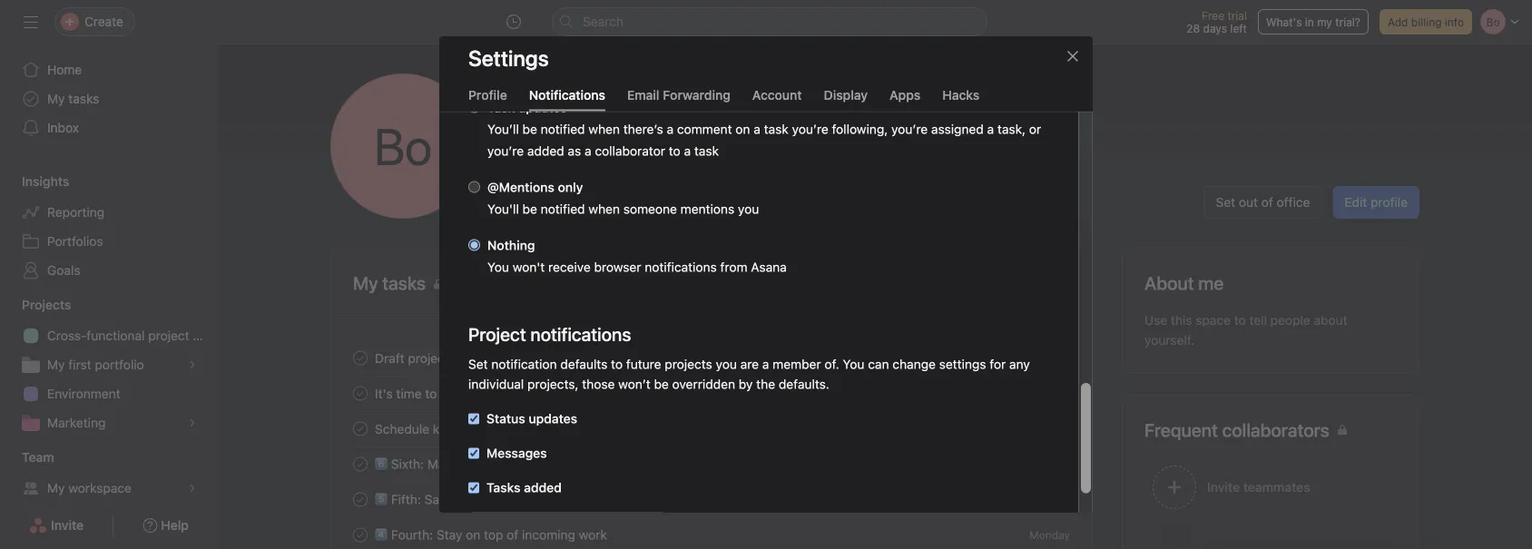 Task type: vqa. For each thing, say whether or not it's contained in the screenshot.


Task type: locate. For each thing, give the bounding box(es) containing it.
1 vertical spatial work
[[579, 527, 607, 542]]

meeting
[[476, 422, 524, 437]]

be for you'll
[[523, 202, 537, 217]]

4 completed image from the top
[[350, 524, 371, 546]]

local
[[577, 158, 605, 173]]

in
[[1306, 15, 1315, 28], [583, 492, 593, 507]]

can
[[868, 357, 889, 372]]

assigned
[[932, 122, 984, 137]]

you right mentions
[[738, 202, 759, 217]]

2 vertical spatial completed checkbox
[[350, 524, 371, 546]]

1 horizontal spatial project
[[408, 351, 449, 366]]

set up "individual"
[[469, 357, 488, 372]]

1 vertical spatial in
[[583, 492, 593, 507]]

1 horizontal spatial asana
[[751, 260, 787, 275]]

my left first
[[47, 357, 65, 372]]

1 vertical spatial you
[[716, 357, 737, 372]]

added
[[527, 144, 565, 159], [524, 481, 562, 496]]

display button
[[824, 87, 868, 111]]

collaborator
[[595, 144, 666, 159]]

completed checkbox left schedule
[[350, 418, 371, 440]]

completed image left 5️⃣
[[350, 489, 371, 511]]

10:00am
[[523, 158, 574, 173]]

updates down goal(s)
[[529, 412, 578, 427]]

1 my from the top
[[47, 91, 65, 106]]

to left "tell"
[[1235, 313, 1246, 328]]

4️⃣ fourth: stay on top of incoming work
[[375, 527, 607, 542]]

set for set out of office
[[1216, 195, 1236, 210]]

be down @mentions
[[523, 202, 537, 217]]

mentions
[[681, 202, 735, 217]]

my inside the teams element
[[47, 481, 65, 496]]

my tasks link
[[11, 84, 207, 114]]

2 completed checkbox from the top
[[350, 383, 371, 405]]

2 completed checkbox from the top
[[350, 454, 371, 475]]

invite button
[[17, 509, 95, 542]]

0 vertical spatial by
[[739, 377, 753, 392]]

2 vertical spatial completed checkbox
[[350, 489, 371, 511]]

completed checkbox left the draft
[[350, 347, 371, 369]]

Completed checkbox
[[350, 347, 371, 369], [350, 383, 371, 405], [350, 524, 371, 546]]

you inside set notification defaults to future projects you are a member of. you can change settings for any individual projects, those won't be overridden by the defaults.
[[843, 357, 865, 372]]

0 vertical spatial set
[[1216, 195, 1236, 210]]

added down manageable at the bottom left of page
[[524, 481, 562, 496]]

time right local
[[608, 158, 634, 173]]

search list box
[[552, 7, 988, 36]]

notified for updates
[[541, 122, 585, 137]]

asana for 5️⃣ fifth: save time by collaborating in asana
[[596, 492, 632, 507]]

1 vertical spatial completed checkbox
[[350, 383, 371, 405]]

oct 24
[[1009, 352, 1045, 365]]

task down comment
[[695, 144, 719, 159]]

0 vertical spatial asana
[[751, 260, 787, 275]]

1 horizontal spatial you
[[738, 202, 759, 217]]

cross-
[[47, 328, 87, 343]]

28
[[1187, 22, 1201, 35]]

trial
[[1228, 9, 1248, 22]]

portfolios
[[47, 234, 103, 249]]

0 horizontal spatial work
[[462, 457, 491, 471]]

account
[[753, 87, 802, 102]]

inbox
[[47, 120, 79, 135]]

Completed checkbox
[[350, 418, 371, 440], [350, 454, 371, 475], [350, 489, 371, 511]]

individual
[[469, 377, 524, 392]]

it's
[[375, 386, 393, 401]]

2 vertical spatial my
[[47, 481, 65, 496]]

hide sidebar image
[[24, 15, 38, 29]]

completed checkbox left 5️⃣
[[350, 489, 371, 511]]

completed image
[[350, 347, 371, 369], [350, 383, 371, 405], [350, 418, 371, 440], [350, 524, 371, 546]]

stay
[[437, 527, 463, 542]]

my workspace link
[[11, 474, 207, 503]]

fifth:
[[391, 492, 421, 507]]

0 vertical spatial on
[[736, 122, 750, 137]]

0 vertical spatial be
[[523, 122, 537, 137]]

project left plan
[[148, 328, 189, 343]]

1 vertical spatial time
[[396, 386, 422, 401]]

time
[[608, 158, 634, 173], [396, 386, 422, 401], [456, 492, 482, 507]]

to up won't
[[611, 357, 623, 372]]

to inside set notification defaults to future projects you are a member of. you can change settings for any individual projects, those won't be overridden by the defaults.
[[611, 357, 623, 372]]

notified for only
[[541, 202, 585, 217]]

1 horizontal spatial you
[[843, 357, 865, 372]]

notified up 'as'
[[541, 122, 585, 137]]

a right are
[[763, 357, 770, 372]]

be inside 'task updates you'll be notified when there's a comment on a task you're following, you're assigned a task, or you're added as a collaborator to a task'
[[523, 122, 537, 137]]

0 vertical spatial project
[[148, 328, 189, 343]]

None radio
[[469, 240, 480, 252]]

in left my
[[1306, 15, 1315, 28]]

hacks button
[[943, 87, 980, 111]]

2 vertical spatial be
[[654, 377, 669, 392]]

asana right from
[[751, 260, 787, 275]]

insights element
[[0, 165, 218, 289]]

my inside global element
[[47, 91, 65, 106]]

1 completed checkbox from the top
[[350, 347, 371, 369]]

1 when from the top
[[589, 122, 620, 137]]

0 horizontal spatial project
[[148, 328, 189, 343]]

1 completed image from the top
[[350, 347, 371, 369]]

0 horizontal spatial you
[[488, 260, 509, 275]]

to down comment
[[669, 144, 681, 159]]

2 completed image from the top
[[350, 489, 371, 511]]

use
[[1145, 313, 1168, 328]]

0 vertical spatial you
[[488, 260, 509, 275]]

completed checkbox left it's
[[350, 383, 371, 405]]

are
[[741, 357, 759, 372]]

you right of.
[[843, 357, 865, 372]]

0 vertical spatial added
[[527, 144, 565, 159]]

0 vertical spatial you
[[738, 202, 759, 217]]

edit profile button
[[1333, 186, 1420, 219]]

account button
[[753, 87, 802, 111]]

3 completed image from the top
[[350, 418, 371, 440]]

completed image left 4️⃣
[[350, 524, 371, 546]]

0 horizontal spatial time
[[396, 386, 422, 401]]

1 horizontal spatial of
[[1262, 195, 1274, 210]]

0 vertical spatial my
[[47, 91, 65, 106]]

completed image left schedule
[[350, 418, 371, 440]]

0 horizontal spatial set
[[469, 357, 488, 372]]

notified down only
[[541, 202, 585, 217]]

of
[[1262, 195, 1274, 210], [507, 527, 519, 542]]

set left 'out'
[[1216, 195, 1236, 210]]

my for my first portfolio
[[47, 357, 65, 372]]

asana right collaborating
[[596, 492, 632, 507]]

workspace
[[68, 481, 132, 496]]

first
[[68, 357, 91, 372]]

as
[[568, 144, 581, 159]]

time right "save"
[[456, 492, 482, 507]]

time right it's
[[396, 386, 422, 401]]

updates inside 'task updates you'll be notified when there's a comment on a task you're following, you're assigned a task, or you're added as a collaborator to a task'
[[519, 100, 567, 115]]

manageable
[[494, 457, 566, 471]]

you're down account button at top
[[792, 122, 829, 137]]

1 completed checkbox from the top
[[350, 418, 371, 440]]

completed image left it's
[[350, 383, 371, 405]]

when inside 'task updates you'll be notified when there's a comment on a task you're following, you're assigned a task, or you're added as a collaborator to a task'
[[589, 122, 620, 137]]

0 vertical spatial notified
[[541, 122, 585, 137]]

profile button
[[469, 87, 507, 111]]

1 vertical spatial completed checkbox
[[350, 454, 371, 475]]

of right 'out'
[[1262, 195, 1274, 210]]

1 vertical spatial completed image
[[350, 489, 371, 511]]

out
[[1239, 195, 1258, 210]]

task,
[[998, 122, 1026, 137]]

0 vertical spatial in
[[1306, 15, 1315, 28]]

0 vertical spatial completed image
[[350, 454, 371, 475]]

work up tasks added checkbox
[[462, 457, 491, 471]]

defaults
[[561, 357, 608, 372]]

tasks
[[68, 91, 99, 106]]

when left someone
[[589, 202, 620, 217]]

projects
[[22, 297, 71, 312]]

completed checkbox for draft
[[350, 347, 371, 369]]

completed checkbox left 6️⃣
[[350, 454, 371, 475]]

oct
[[1009, 352, 1028, 365]]

about
[[1314, 313, 1348, 328]]

0 horizontal spatial of
[[507, 527, 519, 542]]

goals link
[[11, 256, 207, 285]]

1 vertical spatial set
[[469, 357, 488, 372]]

set inside button
[[1216, 195, 1236, 210]]

when inside @mentions only you'll be notified when someone mentions you
[[589, 202, 620, 217]]

notification
[[492, 357, 557, 372]]

set for set notification defaults to future projects you are a member of. you can change settings for any individual projects, those won't be overridden by the defaults.
[[469, 357, 488, 372]]

2 vertical spatial time
[[456, 492, 482, 507]]

team button
[[0, 449, 54, 467]]

you
[[488, 260, 509, 275], [843, 357, 865, 372]]

0 vertical spatial of
[[1262, 195, 1274, 210]]

0 vertical spatial time
[[608, 158, 634, 173]]

None radio
[[469, 102, 480, 114], [469, 182, 480, 193], [469, 102, 480, 114], [469, 182, 480, 193]]

or
[[1030, 122, 1042, 137]]

incoming
[[522, 527, 576, 542]]

in right collaborating
[[583, 492, 593, 507]]

be down future
[[654, 377, 669, 392]]

updates right task at top
[[519, 100, 567, 115]]

environment
[[47, 386, 120, 401]]

of inside set out of office button
[[1262, 195, 1274, 210]]

completed checkbox left 4️⃣
[[350, 524, 371, 546]]

be right you'll
[[523, 122, 537, 137]]

a inside set notification defaults to future projects you are a member of. you can change settings for any individual projects, those won't be overridden by the defaults.
[[763, 357, 770, 372]]

change
[[893, 357, 936, 372]]

2 horizontal spatial time
[[608, 158, 634, 173]]

by right tasks added checkbox
[[485, 492, 500, 507]]

1 notified from the top
[[541, 122, 585, 137]]

added left 'as'
[[527, 144, 565, 159]]

1 horizontal spatial work
[[579, 527, 607, 542]]

1 vertical spatial asana
[[596, 492, 632, 507]]

be inside @mentions only you'll be notified when someone mentions you
[[523, 202, 537, 217]]

24
[[1031, 352, 1045, 365]]

1 vertical spatial notified
[[541, 202, 585, 217]]

my down team
[[47, 481, 65, 496]]

you're down apps button
[[892, 122, 928, 137]]

2 when from the top
[[589, 202, 620, 217]]

edit profile
[[1345, 195, 1408, 210]]

updates for status
[[529, 412, 578, 427]]

0 horizontal spatial you
[[716, 357, 737, 372]]

notified
[[541, 122, 585, 137], [541, 202, 585, 217]]

of right top
[[507, 527, 519, 542]]

1 horizontal spatial by
[[739, 377, 753, 392]]

0 vertical spatial task
[[764, 122, 789, 137]]

a right the there's
[[667, 122, 674, 137]]

0 vertical spatial work
[[462, 457, 491, 471]]

1 vertical spatial on
[[466, 527, 481, 542]]

completed image left 6️⃣
[[350, 454, 371, 475]]

0 vertical spatial completed checkbox
[[350, 418, 371, 440]]

0 horizontal spatial asana
[[596, 492, 632, 507]]

Status updates checkbox
[[469, 414, 479, 425]]

by left the the at the bottom of the page
[[739, 377, 753, 392]]

2 my from the top
[[47, 357, 65, 372]]

someone
[[624, 202, 677, 217]]

1 vertical spatial updates
[[529, 412, 578, 427]]

my inside 'projects' 'element'
[[47, 357, 65, 372]]

you'll
[[488, 202, 519, 217]]

task down account button at top
[[764, 122, 789, 137]]

to left "update"
[[425, 386, 437, 401]]

0 vertical spatial completed checkbox
[[350, 347, 371, 369]]

add billing info button
[[1380, 9, 1473, 35]]

1 vertical spatial be
[[523, 202, 537, 217]]

1 vertical spatial my
[[47, 357, 65, 372]]

1 horizontal spatial on
[[736, 122, 750, 137]]

completed checkbox for it's
[[350, 383, 371, 405]]

you left are
[[716, 357, 737, 372]]

1 horizontal spatial in
[[1306, 15, 1315, 28]]

be
[[523, 122, 537, 137], [523, 202, 537, 217], [654, 377, 669, 392]]

2 notified from the top
[[541, 202, 585, 217]]

completed image for 5️⃣
[[350, 489, 371, 511]]

when
[[589, 122, 620, 137], [589, 202, 620, 217]]

receive
[[549, 260, 591, 275]]

make
[[428, 457, 459, 471]]

won't
[[513, 260, 545, 275]]

my left the tasks
[[47, 91, 65, 106]]

left
[[1231, 22, 1248, 35]]

monday button
[[1030, 529, 1071, 542]]

1 completed image from the top
[[350, 454, 371, 475]]

asana inside nothing you won't receive browser notifications from asana
[[751, 260, 787, 275]]

global element
[[0, 44, 218, 153]]

set inside set notification defaults to future projects you are a member of. you can change settings for any individual projects, those won't be overridden by the defaults.
[[469, 357, 488, 372]]

completed image left the draft
[[350, 347, 371, 369]]

work right incoming on the bottom left of the page
[[579, 527, 607, 542]]

when up collaborator
[[589, 122, 620, 137]]

2 completed image from the top
[[350, 383, 371, 405]]

my tasks
[[353, 272, 426, 294]]

updates
[[519, 100, 567, 115], [529, 412, 578, 427]]

1 vertical spatial you
[[843, 357, 865, 372]]

billing
[[1412, 15, 1442, 28]]

only
[[558, 180, 583, 195]]

1 horizontal spatial set
[[1216, 195, 1236, 210]]

you down the nothing
[[488, 260, 509, 275]]

you're down you'll
[[488, 144, 524, 159]]

1 vertical spatial when
[[589, 202, 620, 217]]

notified inside @mentions only you'll be notified when someone mentions you
[[541, 202, 585, 217]]

0 vertical spatial updates
[[519, 100, 567, 115]]

to inside 'task updates you'll be notified when there's a comment on a task you're following, you're assigned a task, or you're added as a collaborator to a task'
[[669, 144, 681, 159]]

my for my tasks
[[47, 91, 65, 106]]

0 horizontal spatial task
[[695, 144, 719, 159]]

3 completed checkbox from the top
[[350, 489, 371, 511]]

completed image for 6️⃣
[[350, 454, 371, 475]]

1 vertical spatial by
[[485, 492, 500, 507]]

@mentions
[[488, 180, 555, 195]]

completed checkbox for schedule
[[350, 418, 371, 440]]

1 vertical spatial of
[[507, 527, 519, 542]]

people
[[1271, 313, 1311, 328]]

Messages checkbox
[[469, 449, 479, 459]]

3 my from the top
[[47, 481, 65, 496]]

updates for task
[[519, 100, 567, 115]]

your
[[485, 386, 511, 401]]

1 vertical spatial added
[[524, 481, 562, 496]]

completed image
[[350, 454, 371, 475], [350, 489, 371, 511]]

notified inside 'task updates you'll be notified when there's a comment on a task you're following, you're assigned a task, or you're added as a collaborator to a task'
[[541, 122, 585, 137]]

reporting link
[[11, 198, 207, 227]]

0 vertical spatial when
[[589, 122, 620, 137]]

3 completed checkbox from the top
[[350, 524, 371, 546]]

on
[[736, 122, 750, 137], [466, 527, 481, 542]]

for
[[990, 357, 1006, 372]]

on left top
[[466, 527, 481, 542]]

you inside nothing you won't receive browser notifications from asana
[[488, 260, 509, 275]]

task
[[764, 122, 789, 137], [695, 144, 719, 159]]

on up the b0bth3builder2k23@gmail.com
[[736, 122, 750, 137]]

project left brief
[[408, 351, 449, 366]]

schedule kickoff meeting
[[375, 422, 524, 437]]

comment
[[677, 122, 732, 137]]



Task type: describe. For each thing, give the bounding box(es) containing it.
completed image for schedule
[[350, 418, 371, 440]]

a down comment
[[684, 144, 691, 159]]

projects button
[[0, 296, 71, 314]]

member
[[773, 357, 821, 372]]

what's in my trial? button
[[1258, 9, 1369, 35]]

a left task,
[[988, 122, 994, 137]]

0 horizontal spatial you're
[[488, 144, 524, 159]]

functional
[[87, 328, 145, 343]]

a right 'as'
[[585, 144, 592, 159]]

1 vertical spatial task
[[695, 144, 719, 159]]

in inside button
[[1306, 15, 1315, 28]]

those
[[582, 377, 615, 392]]

insights button
[[0, 173, 69, 191]]

completed image for draft
[[350, 347, 371, 369]]

add
[[1388, 15, 1409, 28]]

save
[[425, 492, 453, 507]]

0 horizontal spatial in
[[583, 492, 593, 507]]

projects,
[[528, 377, 579, 392]]

info
[[1445, 15, 1465, 28]]

settings
[[940, 357, 987, 372]]

kickoff
[[433, 422, 473, 437]]

to inside use this space to tell people about yourself.
[[1235, 313, 1246, 328]]

overridden
[[672, 377, 736, 392]]

plan
[[193, 328, 218, 343]]

reporting
[[47, 205, 105, 220]]

0 horizontal spatial on
[[466, 527, 481, 542]]

b0bth3builder2k23@gmail.com
[[663, 158, 847, 173]]

completed checkbox for 5️⃣
[[350, 489, 371, 511]]

you inside @mentions only you'll be notified when someone mentions you
[[738, 202, 759, 217]]

by inside set notification defaults to future projects you are a member of. you can change settings for any individual projects, those won't be overridden by the defaults.
[[739, 377, 753, 392]]

office
[[1277, 195, 1311, 210]]

status
[[487, 412, 526, 427]]

@mentions only you'll be notified when someone mentions you
[[488, 180, 759, 217]]

what's
[[1267, 15, 1302, 28]]

when for someone
[[589, 202, 620, 217]]

teams element
[[0, 441, 218, 507]]

a up the b0bth3builder2k23@gmail.com
[[754, 122, 761, 137]]

portfolio
[[95, 357, 144, 372]]

be inside set notification defaults to future projects you are a member of. you can change settings for any individual projects, those won't be overridden by the defaults.
[[654, 377, 669, 392]]

my workspace
[[47, 481, 132, 496]]

bo
[[374, 116, 432, 176]]

collaborating
[[503, 492, 579, 507]]

following,
[[832, 122, 888, 137]]

projects
[[665, 357, 713, 372]]

you inside set notification defaults to future projects you are a member of. you can change settings for any individual projects, those won't be overridden by the defaults.
[[716, 357, 737, 372]]

apps
[[890, 87, 921, 102]]

free trial 28 days left
[[1187, 9, 1248, 35]]

you'll
[[488, 122, 519, 137]]

free
[[1202, 9, 1225, 22]]

portfolios link
[[11, 227, 207, 256]]

space
[[1196, 313, 1231, 328]]

days
[[1204, 22, 1228, 35]]

1 horizontal spatial you're
[[792, 122, 829, 137]]

yourself.
[[1145, 333, 1195, 348]]

display
[[824, 87, 868, 102]]

when for there's
[[589, 122, 620, 137]]

brief
[[453, 351, 480, 366]]

0 horizontal spatial by
[[485, 492, 500, 507]]

task updates you'll be notified when there's a comment on a task you're following, you're assigned a task, or you're added as a collaborator to a task
[[488, 100, 1042, 159]]

trial?
[[1336, 15, 1361, 28]]

close image
[[1066, 49, 1081, 64]]

settings
[[469, 45, 549, 71]]

my first portfolio link
[[11, 350, 207, 380]]

tell
[[1250, 313, 1268, 328]]

project inside 'element'
[[148, 328, 189, 343]]

monday
[[1030, 529, 1071, 542]]

on inside 'task updates you'll be notified when there's a comment on a task you're following, you're assigned a task, or you're added as a collaborator to a task'
[[736, 122, 750, 137]]

future
[[626, 357, 662, 372]]

goals
[[47, 263, 80, 278]]

be for you'll
[[523, 122, 537, 137]]

projects element
[[0, 289, 218, 441]]

use this space to tell people about yourself.
[[1145, 313, 1348, 348]]

completed checkbox for 4️⃣
[[350, 524, 371, 546]]

oct 24 button
[[1009, 352, 1071, 365]]

cross-functional project plan
[[47, 328, 218, 343]]

goal(s)
[[514, 386, 555, 401]]

browser
[[594, 260, 642, 275]]

schedule
[[375, 422, 430, 437]]

home link
[[11, 55, 207, 84]]

about me
[[1145, 272, 1224, 294]]

completed checkbox for 6️⃣
[[350, 454, 371, 475]]

search
[[583, 14, 624, 29]]

sixth:
[[391, 457, 424, 471]]

won't
[[619, 377, 651, 392]]

what's in my trial?
[[1267, 15, 1361, 28]]

added inside 'task updates you'll be notified when there's a comment on a task you're following, you're assigned a task, or you're added as a collaborator to a task'
[[527, 144, 565, 159]]

hacks
[[943, 87, 980, 102]]

Tasks added checkbox
[[469, 483, 479, 494]]

email forwarding
[[627, 87, 731, 102]]

2 horizontal spatial you're
[[892, 122, 928, 137]]

10:00am local time
[[523, 158, 634, 173]]

forwarding
[[663, 87, 731, 102]]

apps button
[[890, 87, 921, 111]]

draft project brief
[[375, 351, 480, 366]]

marketing link
[[11, 409, 207, 438]]

b0bth3builder2k23@gmail.com link
[[663, 155, 847, 175]]

add billing info
[[1388, 15, 1465, 28]]

my first portfolio
[[47, 357, 144, 372]]

email forwarding button
[[627, 87, 731, 111]]

email
[[627, 87, 660, 102]]

completed image for it's
[[350, 383, 371, 405]]

1 horizontal spatial task
[[764, 122, 789, 137]]

1 vertical spatial project
[[408, 351, 449, 366]]

cross-functional project plan link
[[11, 321, 218, 350]]

task
[[488, 100, 515, 115]]

edit
[[1345, 195, 1368, 210]]

completed image for 4️⃣
[[350, 524, 371, 546]]

asana for nothing you won't receive browser notifications from asana
[[751, 260, 787, 275]]

my for my workspace
[[47, 481, 65, 496]]

top
[[484, 527, 503, 542]]

tasks added
[[487, 481, 562, 496]]

invite
[[51, 518, 84, 533]]

1 horizontal spatial time
[[456, 492, 482, 507]]



